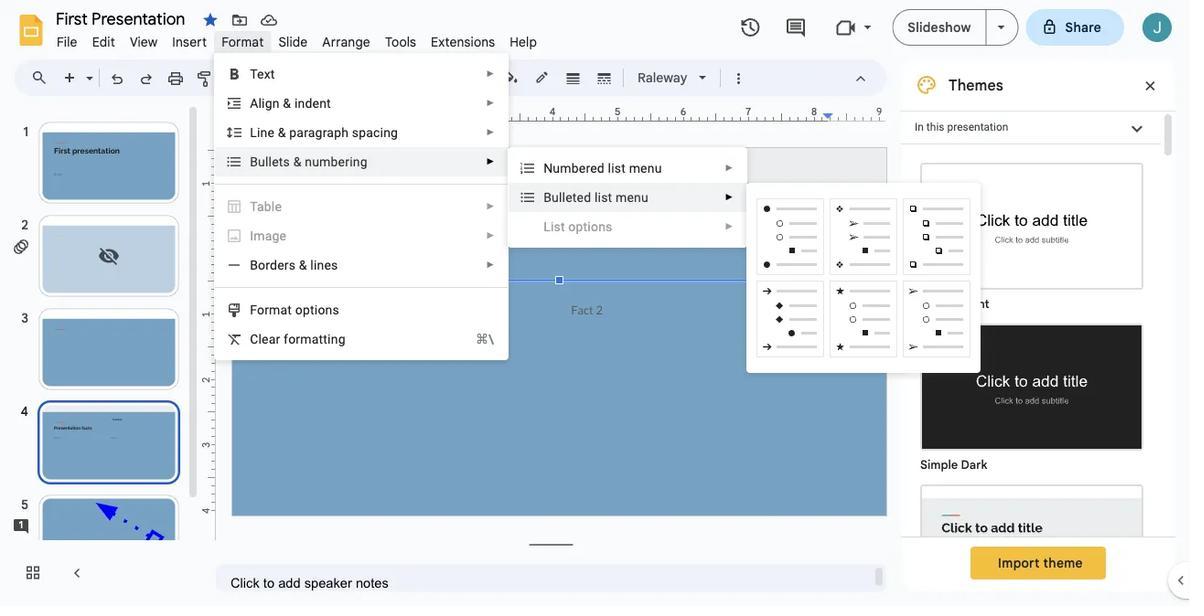 Task type: locate. For each thing, give the bounding box(es) containing it.
menu bar containing file
[[49, 24, 545, 54]]

import theme button
[[971, 547, 1106, 580]]

menu item containing list
[[509, 212, 747, 242]]

b ulleted list menu
[[544, 190, 649, 205]]

c
[[250, 332, 258, 347]]

► for image m element
[[486, 231, 495, 241]]

► for bullets & numbering t element
[[486, 156, 495, 167]]

lear
[[258, 332, 280, 347]]

menu up bulleted list menu b element
[[629, 161, 662, 176]]

simple for simple dark
[[921, 458, 958, 473]]

menu
[[508, 0, 748, 482], [214, 53, 509, 361]]

lines
[[311, 258, 338, 273]]

in this presentation tab
[[901, 111, 1161, 145]]

list
[[608, 161, 626, 176], [595, 190, 612, 205]]

► inside table menu item
[[486, 201, 495, 212]]

row 2. column 3. 3d arrow, hollow, square element
[[903, 281, 971, 358]]

⌘\
[[476, 332, 494, 347]]

2 row from the top
[[754, 278, 974, 361]]

format options
[[250, 302, 339, 318]]

fill color: transparent image
[[501, 65, 522, 89]]

extensions
[[431, 34, 495, 50]]

light
[[961, 297, 990, 312]]

insert menu item
[[165, 31, 214, 53]]

s
[[283, 154, 290, 169]]

bulle t s & numbering
[[250, 154, 368, 169]]

new slide with layout image
[[81, 66, 93, 72]]

o
[[569, 219, 576, 234]]

a lign & indent
[[250, 96, 331, 111]]

numbering
[[305, 154, 368, 169]]

streamline image
[[922, 487, 1142, 607]]

tools
[[385, 34, 416, 50]]

help
[[510, 34, 537, 50]]

format up lear
[[250, 302, 292, 318]]

option group
[[901, 145, 1161, 607]]

simple inside radio
[[921, 458, 958, 473]]

row 1. column 1. bullet, hollow, square element
[[757, 199, 825, 275]]

menu item
[[509, 212, 747, 242], [215, 221, 508, 251]]

menu item containing i
[[215, 221, 508, 251]]

simple left dark
[[921, 458, 958, 473]]

border dash option
[[594, 65, 615, 91]]

menu item down bulleted list menu b element
[[509, 212, 747, 242]]

list for umbered
[[608, 161, 626, 176]]

1 vertical spatial list
[[595, 190, 612, 205]]

text
[[250, 66, 275, 81]]

format up text
[[222, 34, 264, 50]]

1 vertical spatial menu
[[616, 190, 649, 205]]

1 horizontal spatial menu item
[[509, 212, 747, 242]]

clear formatting c element
[[250, 332, 351, 347]]

file menu item
[[49, 31, 85, 53]]

2 simple from the top
[[921, 458, 958, 473]]

0 vertical spatial format
[[222, 34, 264, 50]]

Rename text field
[[49, 7, 196, 29]]

1 vertical spatial simple
[[921, 458, 958, 473]]

menu for b ulleted list menu
[[616, 190, 649, 205]]

edit menu item
[[85, 31, 123, 53]]

navigation inside themes application
[[0, 103, 201, 607]]

menu down the numbered list menu n element
[[616, 190, 649, 205]]

1 simple from the top
[[921, 297, 958, 312]]

right margin image
[[824, 107, 887, 121]]

text s element
[[250, 66, 281, 81]]

Simple Light radio
[[911, 154, 1153, 607]]

& right lign
[[283, 96, 291, 111]]

Star checkbox
[[198, 7, 223, 33]]

►
[[486, 69, 495, 79], [486, 98, 495, 108], [486, 127, 495, 138], [486, 156, 495, 167], [725, 163, 734, 173], [725, 192, 734, 203], [486, 201, 495, 212], [725, 221, 734, 232], [486, 231, 495, 241], [486, 260, 495, 270]]

► for bulleted list menu b element
[[725, 192, 734, 203]]

slide menu item
[[271, 31, 315, 53]]

row 1. column 2. crossed diamond, 3d arrow, square element
[[830, 199, 898, 275]]

menu bar inside menu bar banner
[[49, 24, 545, 54]]

arrange menu item
[[315, 31, 378, 53]]

1 vertical spatial format
[[250, 302, 292, 318]]

format
[[222, 34, 264, 50], [250, 302, 292, 318]]

menu item up lines
[[215, 221, 508, 251]]

list
[[544, 219, 565, 234]]

list up bulleted list menu b element
[[608, 161, 626, 176]]

menu bar banner
[[0, 0, 1190, 607]]

option group inside themes section
[[901, 145, 1161, 607]]

format menu item
[[214, 31, 271, 53]]

raleway option
[[638, 65, 688, 91]]

menu
[[629, 161, 662, 176], [616, 190, 649, 205]]

themes section
[[901, 59, 1176, 607]]

presentation options image
[[998, 26, 1005, 29]]

formatting
[[284, 332, 346, 347]]

table 2 element
[[250, 199, 287, 214]]

► for the numbered list menu n element
[[725, 163, 734, 173]]

a
[[250, 96, 258, 111]]

0 vertical spatial menu
[[629, 161, 662, 176]]

slideshow button
[[892, 9, 987, 46]]

numbered list menu n element
[[544, 161, 668, 176]]

list down n umbered list menu
[[595, 190, 612, 205]]

c lear formatting
[[250, 332, 346, 347]]

menu bar
[[49, 24, 545, 54]]

simple inside radio
[[921, 297, 958, 312]]

insert
[[172, 34, 207, 50]]

ine
[[257, 125, 275, 140]]

simple left light
[[921, 297, 958, 312]]

table
[[250, 199, 282, 214]]

&
[[283, 96, 291, 111], [278, 125, 286, 140], [293, 154, 302, 169], [299, 258, 307, 273]]

ptions
[[576, 219, 613, 234]]

format options \ element
[[250, 302, 345, 318]]

0 vertical spatial simple
[[921, 297, 958, 312]]

row
[[754, 27, 974, 607], [754, 278, 974, 361]]

0 vertical spatial list
[[608, 161, 626, 176]]

menu for n umbered list menu
[[629, 161, 662, 176]]

simple light
[[921, 297, 990, 312]]

options
[[295, 302, 339, 318]]

umbered
[[553, 161, 605, 176]]

simple
[[921, 297, 958, 312], [921, 458, 958, 473]]

format inside "menu"
[[250, 302, 292, 318]]

navigation
[[0, 103, 201, 607]]

list o ptions
[[544, 219, 613, 234]]

dark
[[961, 458, 988, 473]]

0 horizontal spatial menu item
[[215, 221, 508, 251]]

image m element
[[250, 228, 292, 243]]

format inside format menu item
[[222, 34, 264, 50]]

option group containing simple light
[[901, 145, 1161, 607]]



Task type: vqa. For each thing, say whether or not it's contained in the screenshot.


Task type: describe. For each thing, give the bounding box(es) containing it.
lign
[[258, 96, 280, 111]]

format for format
[[222, 34, 264, 50]]

help menu item
[[503, 31, 545, 53]]

slide
[[279, 34, 308, 50]]

paragraph
[[289, 125, 349, 140]]

align & indent a element
[[250, 96, 337, 111]]

b
[[544, 190, 552, 205]]

table menu item
[[215, 192, 508, 221]]

presentation
[[947, 121, 1009, 134]]

borders & lines q element
[[250, 258, 344, 273]]

► for table 2 "element"
[[486, 201, 495, 212]]

spacing
[[352, 125, 398, 140]]

bulle
[[250, 154, 279, 169]]

themes application
[[0, 0, 1190, 607]]

⌘backslash element
[[454, 330, 494, 349]]

bulleted list menu b element
[[544, 190, 654, 205]]

border weight option
[[563, 65, 584, 91]]

view
[[130, 34, 158, 50]]

Simple Dark radio
[[911, 315, 1153, 476]]

age
[[265, 228, 287, 243]]

& right s
[[293, 154, 302, 169]]

l
[[250, 125, 257, 140]]

in
[[915, 121, 924, 134]]

simple dark
[[921, 458, 988, 473]]

share button
[[1026, 9, 1125, 46]]

file
[[57, 34, 77, 50]]

format for format options
[[250, 302, 292, 318]]

borders & lines
[[250, 258, 338, 273]]

indent
[[295, 96, 331, 111]]

extensions menu item
[[424, 31, 503, 53]]

row 2. column 1. arrow, diamond, bullet element
[[757, 281, 825, 358]]

import
[[998, 555, 1040, 571]]

theme
[[1044, 555, 1083, 571]]

simple for simple light
[[921, 297, 958, 312]]

bullets & numbering t element
[[250, 154, 373, 169]]

border color: transparent image
[[532, 65, 553, 89]]

this
[[927, 121, 945, 134]]

left margin image
[[233, 107, 297, 121]]

themes
[[949, 76, 1004, 94]]

n umbered list menu
[[544, 161, 662, 176]]

import theme
[[998, 555, 1083, 571]]

main toolbar
[[54, 64, 753, 92]]

in this presentation
[[915, 121, 1009, 134]]

Streamline radio
[[911, 476, 1153, 607]]

borders
[[250, 258, 296, 273]]

n
[[544, 161, 553, 176]]

& left lines
[[299, 258, 307, 273]]

► for line & paragraph spacing l element
[[486, 127, 495, 138]]

1 row from the top
[[754, 27, 974, 607]]

► for borders & lines q element
[[486, 260, 495, 270]]

share
[[1066, 19, 1102, 35]]

& right ine
[[278, 125, 286, 140]]

menu containing n
[[508, 0, 748, 482]]

line & paragraph spacing l element
[[250, 125, 404, 140]]

arrange
[[322, 34, 370, 50]]

menu containing text
[[214, 53, 509, 361]]

i
[[250, 228, 254, 243]]

t
[[279, 154, 283, 169]]

► for align & indent a element
[[486, 98, 495, 108]]

i m age
[[250, 228, 287, 243]]

l ine & paragraph spacing
[[250, 125, 398, 140]]

edit
[[92, 34, 115, 50]]

list options o element
[[544, 219, 618, 234]]

Menus field
[[23, 65, 63, 91]]

► for text s element
[[486, 69, 495, 79]]

view menu item
[[123, 31, 165, 53]]

m
[[254, 228, 265, 243]]

list for ulleted
[[595, 190, 612, 205]]

row 2. column 2. star, hollow, square element
[[830, 281, 898, 358]]

raleway
[[638, 70, 688, 86]]

tools menu item
[[378, 31, 424, 53]]

ulleted
[[552, 190, 591, 205]]

slideshow
[[908, 19, 971, 35]]



